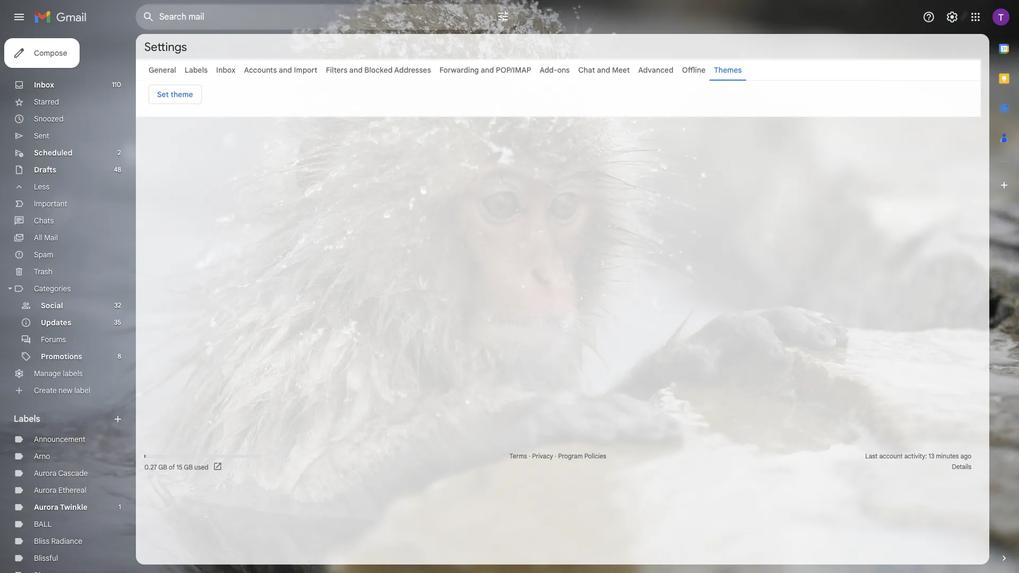 Task type: locate. For each thing, give the bounding box(es) containing it.
arno
[[34, 452, 50, 462]]

and left import
[[279, 65, 292, 75]]

1 horizontal spatial gb
[[184, 463, 193, 471]]

aurora
[[34, 469, 57, 479], [34, 486, 57, 496], [34, 503, 58, 512]]

2 aurora from the top
[[34, 486, 57, 496]]

1 horizontal spatial inbox link
[[216, 65, 236, 75]]

cascade
[[58, 469, 88, 479]]

1 vertical spatial inbox
[[34, 80, 54, 90]]

aurora down arno link at left
[[34, 469, 57, 479]]

advanced search options image
[[493, 6, 514, 27]]

0 horizontal spatial labels
[[14, 414, 40, 425]]

policies
[[585, 452, 607, 460]]

footer
[[136, 451, 981, 473]]

offline link
[[682, 65, 706, 75]]

0 horizontal spatial inbox
[[34, 80, 54, 90]]

inbox up starred link
[[34, 80, 54, 90]]

ons
[[558, 65, 570, 75]]

chat and meet
[[579, 65, 630, 75]]

gb left of on the left
[[159, 463, 167, 471]]

footer containing terms
[[136, 451, 981, 473]]

aurora cascade
[[34, 469, 88, 479]]

1
[[119, 503, 121, 511]]

1 horizontal spatial ·
[[555, 452, 557, 460]]

1 vertical spatial aurora
[[34, 486, 57, 496]]

3 aurora from the top
[[34, 503, 58, 512]]

create new label
[[34, 386, 90, 396]]

gb
[[159, 463, 167, 471], [184, 463, 193, 471]]

0 vertical spatial aurora
[[34, 469, 57, 479]]

inbox right labels link
[[216, 65, 236, 75]]

4 and from the left
[[597, 65, 611, 75]]

search mail image
[[139, 7, 158, 27]]

label
[[74, 386, 90, 396]]

updates link
[[41, 318, 71, 328]]

tab list
[[990, 34, 1020, 535]]

theme
[[171, 90, 193, 99]]

spam
[[34, 250, 53, 260]]

ago
[[961, 452, 972, 460]]

starred link
[[34, 97, 59, 107]]

Search mail text field
[[159, 12, 467, 22]]

mail
[[44, 233, 58, 243]]

1 aurora from the top
[[34, 469, 57, 479]]

13
[[929, 452, 935, 460]]

and right filters
[[350, 65, 363, 75]]

add-
[[540, 65, 558, 75]]

2
[[118, 149, 121, 157]]

aurora for aurora ethereal
[[34, 486, 57, 496]]

import
[[294, 65, 318, 75]]

updates
[[41, 318, 71, 328]]

filters and blocked addresses link
[[326, 65, 431, 75]]

minutes
[[937, 452, 960, 460]]

inbox inside labels navigation
[[34, 80, 54, 90]]

themes
[[714, 65, 742, 75]]

add-ons link
[[540, 65, 570, 75]]

all mail link
[[34, 233, 58, 243]]

aurora up ball link
[[34, 503, 58, 512]]

0 vertical spatial inbox link
[[216, 65, 236, 75]]

0 vertical spatial labels
[[185, 65, 208, 75]]

sent
[[34, 131, 49, 141]]

labels down 'create'
[[14, 414, 40, 425]]

program
[[558, 452, 583, 460]]

0 vertical spatial inbox
[[216, 65, 236, 75]]

terms
[[510, 452, 527, 460]]

None search field
[[136, 4, 518, 30]]

trash
[[34, 267, 52, 277]]

labels
[[185, 65, 208, 75], [14, 414, 40, 425]]

last
[[866, 452, 878, 460]]

promotions
[[41, 352, 82, 362]]

radiance
[[51, 537, 82, 546]]

less button
[[0, 178, 127, 195]]

1 vertical spatial labels
[[14, 414, 40, 425]]

2 and from the left
[[350, 65, 363, 75]]

0 horizontal spatial ·
[[529, 452, 531, 460]]

manage
[[34, 369, 61, 379]]

main menu image
[[13, 11, 25, 23]]

accounts and import
[[244, 65, 318, 75]]

inbox link right labels link
[[216, 65, 236, 75]]

3 and from the left
[[481, 65, 494, 75]]

0 horizontal spatial inbox link
[[34, 80, 54, 90]]

less
[[34, 182, 50, 192]]

inbox link up starred link
[[34, 80, 54, 90]]

important
[[34, 199, 67, 209]]

1 and from the left
[[279, 65, 292, 75]]

aurora cascade link
[[34, 469, 88, 479]]

labels up theme
[[185, 65, 208, 75]]

categories link
[[34, 284, 71, 294]]

and
[[279, 65, 292, 75], [350, 65, 363, 75], [481, 65, 494, 75], [597, 65, 611, 75]]

gb right 15
[[184, 463, 193, 471]]

inbox link
[[216, 65, 236, 75], [34, 80, 54, 90]]

0.27
[[144, 463, 157, 471]]

·
[[529, 452, 531, 460], [555, 452, 557, 460]]

starred
[[34, 97, 59, 107]]

new
[[59, 386, 72, 396]]

general link
[[149, 65, 176, 75]]

and for forwarding
[[481, 65, 494, 75]]

2 · from the left
[[555, 452, 557, 460]]

2 vertical spatial aurora
[[34, 503, 58, 512]]

snoozed link
[[34, 114, 64, 124]]

trash link
[[34, 267, 52, 277]]

1 horizontal spatial labels
[[185, 65, 208, 75]]

1 horizontal spatial inbox
[[216, 65, 236, 75]]

1 vertical spatial inbox link
[[34, 80, 54, 90]]

0 horizontal spatial gb
[[159, 463, 167, 471]]

accounts and import link
[[244, 65, 318, 75]]

manage labels
[[34, 369, 83, 379]]

and right chat
[[597, 65, 611, 75]]

ethereal
[[58, 486, 86, 496]]

aurora up the aurora twinkle link
[[34, 486, 57, 496]]

advanced
[[639, 65, 674, 75]]

· right "terms" link
[[529, 452, 531, 460]]

support image
[[923, 11, 936, 23]]

filters and blocked addresses
[[326, 65, 431, 75]]

settings
[[144, 40, 187, 54]]

manage labels link
[[34, 369, 83, 379]]

and left pop/imap
[[481, 65, 494, 75]]

aurora ethereal
[[34, 486, 86, 496]]

all
[[34, 233, 42, 243]]

ball
[[34, 520, 52, 529]]

· right privacy
[[555, 452, 557, 460]]

labels inside labels navigation
[[14, 414, 40, 425]]

aurora for aurora cascade
[[34, 469, 57, 479]]

privacy
[[532, 452, 553, 460]]



Task type: describe. For each thing, give the bounding box(es) containing it.
privacy link
[[532, 452, 553, 460]]

aurora for aurora twinkle
[[34, 503, 58, 512]]

last account activity: 13 minutes ago details
[[866, 452, 972, 471]]

details
[[953, 463, 972, 471]]

follow link to manage storage image
[[213, 462, 223, 473]]

compose
[[34, 48, 67, 58]]

bliss radiance link
[[34, 537, 82, 546]]

labels for labels link
[[185, 65, 208, 75]]

labels for labels heading
[[14, 414, 40, 425]]

announcement link
[[34, 435, 85, 445]]

forwarding and pop/imap link
[[440, 65, 531, 75]]

activity:
[[905, 452, 928, 460]]

labels
[[63, 369, 83, 379]]

drafts link
[[34, 165, 56, 175]]

create
[[34, 386, 57, 396]]

bliss
[[34, 537, 49, 546]]

spam link
[[34, 250, 53, 260]]

1 gb from the left
[[159, 463, 167, 471]]

8
[[118, 353, 121, 361]]

scheduled link
[[34, 148, 73, 158]]

meet
[[612, 65, 630, 75]]

filters
[[326, 65, 348, 75]]

snoozed
[[34, 114, 64, 124]]

chats
[[34, 216, 54, 226]]

110
[[112, 81, 121, 89]]

themes link
[[714, 65, 742, 75]]

compose button
[[4, 38, 80, 68]]

details link
[[953, 463, 972, 471]]

add-ons
[[540, 65, 570, 75]]

chat
[[579, 65, 595, 75]]

social link
[[41, 301, 63, 311]]

addresses
[[394, 65, 431, 75]]

chats link
[[34, 216, 54, 226]]

social
[[41, 301, 63, 311]]

announcement
[[34, 435, 85, 445]]

aurora ethereal link
[[34, 486, 86, 496]]

drafts
[[34, 165, 56, 175]]

set
[[157, 90, 169, 99]]

used
[[194, 463, 209, 471]]

labels link
[[185, 65, 208, 75]]

and for filters
[[350, 65, 363, 75]]

advanced link
[[639, 65, 674, 75]]

forums link
[[41, 335, 66, 345]]

set theme
[[157, 90, 193, 99]]

set theme button
[[149, 85, 202, 104]]

2 gb from the left
[[184, 463, 193, 471]]

accounts
[[244, 65, 277, 75]]

sent link
[[34, 131, 49, 141]]

create new label link
[[34, 386, 90, 396]]

blocked
[[365, 65, 393, 75]]

and for chat
[[597, 65, 611, 75]]

offline
[[682, 65, 706, 75]]

all mail
[[34, 233, 58, 243]]

settings image
[[946, 11, 959, 23]]

32
[[114, 302, 121, 310]]

chat and meet link
[[579, 65, 630, 75]]

general
[[149, 65, 176, 75]]

35
[[114, 319, 121, 327]]

forums
[[41, 335, 66, 345]]

aurora twinkle link
[[34, 503, 88, 512]]

important link
[[34, 199, 67, 209]]

promotions link
[[41, 352, 82, 362]]

blissful
[[34, 554, 58, 563]]

terms · privacy · program policies
[[510, 452, 607, 460]]

1 · from the left
[[529, 452, 531, 460]]

and for accounts
[[279, 65, 292, 75]]

48
[[114, 166, 121, 174]]

twinkle
[[60, 503, 88, 512]]

terms link
[[510, 452, 527, 460]]

gmail image
[[34, 6, 92, 28]]

program policies link
[[558, 452, 607, 460]]

labels navigation
[[0, 34, 136, 574]]

blissful link
[[34, 554, 58, 563]]

pop/imap
[[496, 65, 531, 75]]

forwarding and pop/imap
[[440, 65, 531, 75]]

bliss radiance
[[34, 537, 82, 546]]

arno link
[[34, 452, 50, 462]]

labels heading
[[14, 414, 113, 425]]



Task type: vqa. For each thing, say whether or not it's contained in the screenshot.
snoozed 'link'
yes



